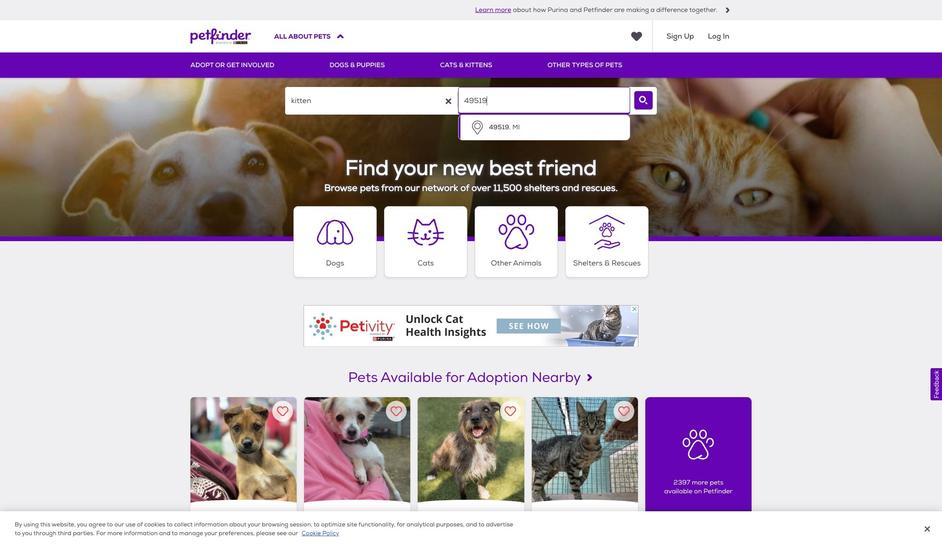 Task type: describe. For each thing, give the bounding box(es) containing it.
primary element
[[191, 52, 752, 78]]

favorite haley image
[[391, 405, 402, 417]]

favorite winston image
[[277, 405, 289, 417]]

privacy alert dialog
[[0, 511, 943, 549]]

favorite stacy image
[[618, 405, 630, 417]]

haley, adoptable, young female papillon, in fresno, ca. image
[[304, 397, 411, 503]]



Task type: locate. For each thing, give the bounding box(es) containing it.
advertisement element
[[304, 305, 639, 346]]

Search Terrier, Kitten, etc. text field
[[285, 87, 457, 115]]

stacy, adoptable, young female domestic short hair, in fresno, ca. image
[[532, 397, 638, 503]]

winston, adoptable, baby male german shepherd dog & pit bull terrier, in fresno, ca. image
[[191, 397, 297, 503]]

petfinder logo image
[[191, 20, 251, 52]]

9c2b2 image
[[725, 7, 731, 13]]

Enter City, State, or ZIP text field
[[458, 87, 631, 115]]

favorite rizzo image
[[505, 405, 516, 417]]

rizzo, adoptable, adult female schnauzer, in fresno, ca. image
[[418, 397, 525, 503]]



Task type: vqa. For each thing, say whether or not it's contained in the screenshot.
Petfinder Logo at top
yes



